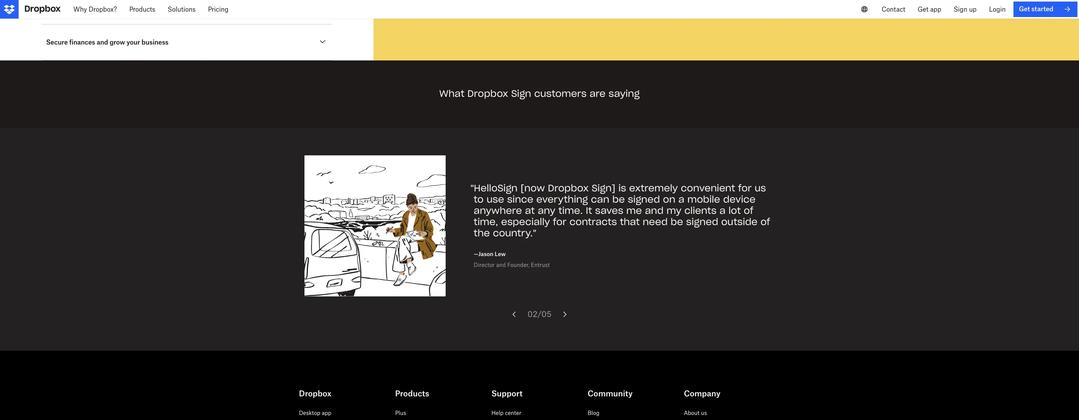 Task type: describe. For each thing, give the bounding box(es) containing it.
0 vertical spatial sign
[[954, 5, 968, 13]]

0 horizontal spatial us
[[701, 410, 707, 417]]

sign]
[[592, 183, 616, 195]]

streamline
[[46, 2, 80, 10]]

finances
[[69, 39, 95, 46]]

1 horizontal spatial of
[[761, 216, 771, 228]]

my
[[667, 205, 682, 217]]

company
[[684, 389, 721, 399]]

device
[[724, 194, 756, 206]]

at
[[525, 205, 535, 217]]

me
[[627, 205, 642, 217]]

customers
[[535, 88, 587, 100]]

0 horizontal spatial of
[[744, 205, 754, 217]]

sign up link
[[948, 0, 983, 19]]

clients
[[685, 205, 717, 217]]

secure
[[46, 39, 68, 46]]

us inside "hellosign [now dropbox sign] is extremely convenient for us to use since everything can be signed on a mobile device anywhere at any time. it saves me and my clients a lot of time, especially for contracts that need be signed outside of the country."
[[755, 183, 766, 195]]

"hellosign [now dropbox sign] is extremely convenient for us to use since everything can be signed on a mobile device anywhere at any time. it saves me and my clients a lot of time, especially for contracts that need be signed outside of the country."
[[471, 183, 771, 239]]

help center link
[[492, 410, 522, 417]]

products inside popup button
[[129, 5, 155, 13]]

dropbox inside "hellosign [now dropbox sign] is extremely convenient for us to use since everything can be signed on a mobile device anywhere at any time. it saves me and my clients a lot of time, especially for contracts that need be signed outside of the country."
[[548, 183, 589, 195]]

1 horizontal spatial and
[[496, 262, 506, 269]]

login link
[[983, 0, 1012, 19]]

it
[[586, 205, 592, 217]]

plus
[[395, 410, 406, 417]]

on
[[663, 194, 676, 206]]

is
[[619, 183, 627, 195]]

get app
[[918, 5, 942, 13]]

about
[[684, 410, 700, 417]]

1 horizontal spatial products
[[395, 389, 429, 399]]

1 vertical spatial be
[[671, 216, 684, 228]]

the
[[474, 227, 490, 239]]

0 horizontal spatial be
[[613, 194, 625, 206]]

about us
[[684, 410, 707, 417]]

business
[[142, 39, 169, 46]]

an illustration of a person sitting in a park looking at a digital tablet image
[[305, 156, 446, 297]]

extremely
[[630, 183, 678, 195]]

0 vertical spatial dropbox
[[468, 88, 509, 100]]

1 horizontal spatial signed
[[687, 216, 719, 228]]

sign up
[[954, 5, 977, 13]]

footer containing dropbox
[[0, 370, 1080, 421]]

get app button
[[912, 0, 948, 19]]

lot
[[729, 205, 741, 217]]

get started
[[1019, 5, 1054, 13]]

center
[[505, 410, 522, 417]]

help center
[[492, 410, 522, 417]]

are
[[590, 88, 606, 100]]

get for get app
[[918, 5, 929, 13]]

0 horizontal spatial a
[[679, 194, 685, 206]]

support
[[492, 389, 523, 399]]

—jason lew
[[474, 251, 506, 258]]

that
[[620, 216, 640, 228]]

contact button
[[876, 0, 912, 19]]

get started link
[[1014, 2, 1078, 17]]

why dropbox?
[[73, 5, 117, 13]]

0 vertical spatial and
[[97, 39, 108, 46]]

lew
[[495, 251, 506, 258]]

what dropbox sign customers are saying
[[440, 88, 640, 100]]

everything
[[537, 194, 588, 206]]

[now
[[521, 183, 545, 195]]

entrust
[[531, 262, 550, 269]]

get for get started
[[1019, 5, 1031, 13]]

—jason
[[474, 251, 494, 258]]

an esignature workflow process using dropbox sign image
[[392, 0, 1061, 42]]

help
[[492, 410, 504, 417]]

products button
[[123, 0, 162, 19]]

streamline real estate agreements
[[46, 2, 151, 10]]

real
[[81, 2, 93, 10]]

up
[[970, 5, 977, 13]]



Task type: locate. For each thing, give the bounding box(es) containing it.
0 vertical spatial for
[[739, 183, 752, 195]]

get inside dropdown button
[[918, 5, 929, 13]]

dropbox right what
[[468, 88, 509, 100]]

of
[[744, 205, 754, 217], [761, 216, 771, 228]]

signed
[[628, 194, 660, 206], [687, 216, 719, 228]]

0 horizontal spatial signed
[[628, 194, 660, 206]]

convenient
[[681, 183, 736, 195]]

desktop app
[[299, 410, 332, 417]]

desktop app link
[[299, 410, 332, 417]]

1 vertical spatial dropbox
[[548, 183, 589, 195]]

about us link
[[684, 410, 707, 417]]

products
[[129, 5, 155, 13], [395, 389, 429, 399]]

1 horizontal spatial get
[[1019, 5, 1031, 13]]

and inside "hellosign [now dropbox sign] is extremely convenient for us to use since everything can be signed on a mobile device anywhere at any time. it saves me and my clients a lot of time, especially for contracts that need be signed outside of the country."
[[645, 205, 664, 217]]

plus link
[[395, 410, 406, 417]]

signed right is
[[628, 194, 660, 206]]

1 vertical spatial app
[[322, 410, 332, 417]]

app for get app
[[931, 5, 942, 13]]

products up "plus" link
[[395, 389, 429, 399]]

of right the lot
[[744, 205, 754, 217]]

pricing
[[208, 5, 229, 13]]

02/05
[[528, 310, 552, 319]]

and
[[97, 39, 108, 46], [645, 205, 664, 217], [496, 262, 506, 269]]

your
[[127, 39, 140, 46]]

solutions
[[168, 5, 196, 13]]

0 vertical spatial us
[[755, 183, 766, 195]]

1 vertical spatial for
[[553, 216, 567, 228]]

2 vertical spatial dropbox
[[299, 389, 332, 399]]

country."
[[493, 227, 537, 239]]

dropbox?
[[89, 5, 117, 13]]

0 vertical spatial app
[[931, 5, 942, 13]]

and down lew
[[496, 262, 506, 269]]

community
[[588, 389, 633, 399]]

need
[[643, 216, 668, 228]]

0 horizontal spatial products
[[129, 5, 155, 13]]

0 vertical spatial products
[[129, 5, 155, 13]]

1 vertical spatial products
[[395, 389, 429, 399]]

started
[[1032, 5, 1054, 13]]

contracts
[[570, 216, 617, 228]]

sign
[[954, 5, 968, 13], [512, 88, 532, 100]]

and left my
[[645, 205, 664, 217]]

1 vertical spatial us
[[701, 410, 707, 417]]

director and founder, entrust
[[474, 262, 550, 269]]

1 horizontal spatial sign
[[954, 5, 968, 13]]

get
[[1019, 5, 1031, 13], [918, 5, 929, 13]]

for down everything
[[553, 216, 567, 228]]

any
[[538, 205, 556, 217]]

of right outside
[[761, 216, 771, 228]]

be right need
[[671, 216, 684, 228]]

use
[[487, 194, 504, 206]]

2 horizontal spatial dropbox
[[548, 183, 589, 195]]

app left sign up link
[[931, 5, 942, 13]]

2 horizontal spatial and
[[645, 205, 664, 217]]

time,
[[474, 216, 498, 228]]

anywhere
[[474, 205, 522, 217]]

dropbox up desktop app
[[299, 389, 332, 399]]

0 vertical spatial be
[[613, 194, 625, 206]]

1 vertical spatial signed
[[687, 216, 719, 228]]

get left the started
[[1019, 5, 1031, 13]]

saves
[[595, 205, 624, 217]]

app inside dropdown button
[[931, 5, 942, 13]]

director
[[474, 262, 495, 269]]

us
[[755, 183, 766, 195], [701, 410, 707, 417]]

dropbox
[[468, 88, 509, 100], [548, 183, 589, 195], [299, 389, 332, 399]]

pricing link
[[202, 0, 235, 19]]

1 horizontal spatial us
[[755, 183, 766, 195]]

saying
[[609, 88, 640, 100]]

0 horizontal spatial get
[[918, 5, 929, 13]]

1 horizontal spatial be
[[671, 216, 684, 228]]

blog
[[588, 410, 600, 417]]

a
[[679, 194, 685, 206], [720, 205, 726, 217]]

get right contact dropdown button
[[918, 5, 929, 13]]

1 vertical spatial and
[[645, 205, 664, 217]]

a right on
[[679, 194, 685, 206]]

1 horizontal spatial dropbox
[[468, 88, 509, 100]]

login
[[990, 5, 1006, 13]]

a left the lot
[[720, 205, 726, 217]]

can
[[591, 194, 610, 206]]

1 horizontal spatial for
[[739, 183, 752, 195]]

app
[[931, 5, 942, 13], [322, 410, 332, 417]]

what
[[440, 88, 465, 100]]

grow
[[110, 39, 125, 46]]

why
[[73, 5, 87, 13]]

dropbox up time.
[[548, 183, 589, 195]]

0 horizontal spatial for
[[553, 216, 567, 228]]

why dropbox? button
[[67, 0, 123, 19]]

1 horizontal spatial app
[[931, 5, 942, 13]]

"hellosign
[[471, 183, 518, 195]]

secure finances and grow your business
[[46, 39, 169, 46]]

solutions button
[[162, 0, 202, 19]]

0 horizontal spatial dropbox
[[299, 389, 332, 399]]

estate
[[94, 2, 113, 10]]

contact
[[882, 5, 906, 13]]

get inside "link"
[[1019, 5, 1031, 13]]

0 horizontal spatial app
[[322, 410, 332, 417]]

be
[[613, 194, 625, 206], [671, 216, 684, 228]]

signed down the mobile
[[687, 216, 719, 228]]

for
[[739, 183, 752, 195], [553, 216, 567, 228]]

blog link
[[588, 410, 600, 417]]

be right can
[[613, 194, 625, 206]]

mobile
[[688, 194, 721, 206]]

footer
[[0, 370, 1080, 421]]

since
[[507, 194, 534, 206]]

app right desktop
[[322, 410, 332, 417]]

products up the your
[[129, 5, 155, 13]]

and left grow
[[97, 39, 108, 46]]

outside
[[722, 216, 758, 228]]

2 vertical spatial and
[[496, 262, 506, 269]]

app for desktop app
[[322, 410, 332, 417]]

time.
[[559, 205, 583, 217]]

0 vertical spatial signed
[[628, 194, 660, 206]]

to
[[474, 194, 484, 206]]

0 horizontal spatial sign
[[512, 88, 532, 100]]

for up the lot
[[739, 183, 752, 195]]

founder,
[[508, 262, 530, 269]]

0 horizontal spatial and
[[97, 39, 108, 46]]

especially
[[501, 216, 550, 228]]

agreements
[[115, 2, 151, 10]]

1 vertical spatial sign
[[512, 88, 532, 100]]

desktop
[[299, 410, 320, 417]]

1 horizontal spatial a
[[720, 205, 726, 217]]



Task type: vqa. For each thing, say whether or not it's contained in the screenshot.
All files
no



